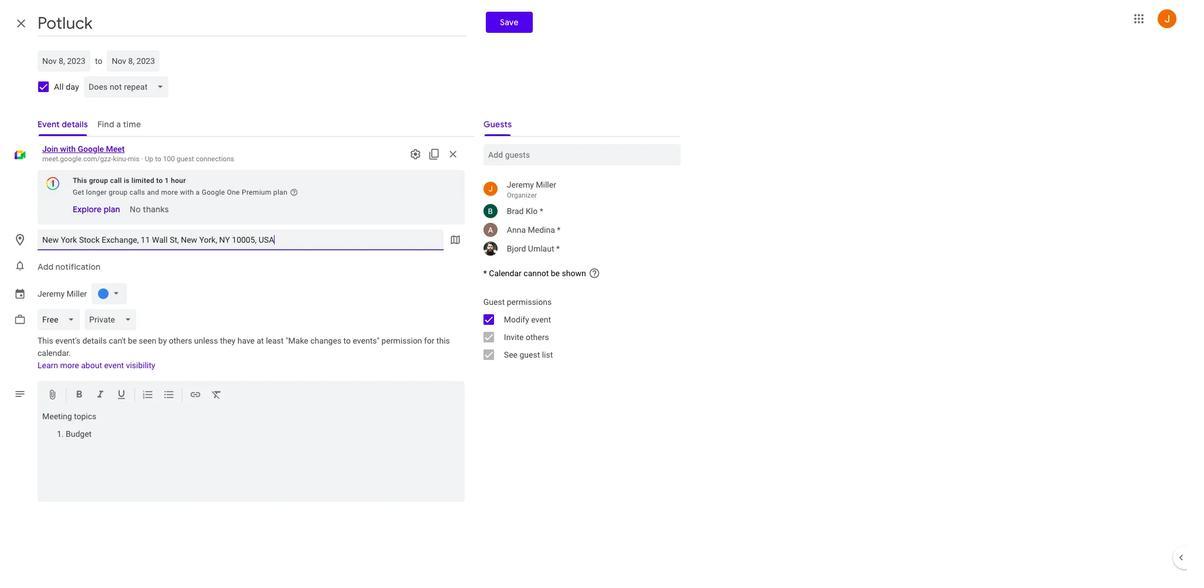 Task type: vqa. For each thing, say whether or not it's contained in the screenshot.


Task type: describe. For each thing, give the bounding box(es) containing it.
* for anna medina *
[[557, 225, 561, 235]]

get longer group calls and more with a google one premium plan
[[73, 188, 288, 197]]

details
[[82, 336, 107, 346]]

jeremy for jeremy miller
[[38, 289, 65, 299]]

google inside join with google meet meet.google.com/gzz-kinu-mis · up to 100 guest connections
[[78, 144, 104, 154]]

unless
[[194, 336, 218, 346]]

save
[[500, 17, 519, 28]]

save button
[[486, 12, 533, 33]]

jeremy miller, organizer tree item
[[474, 177, 681, 202]]

1 horizontal spatial more
[[161, 188, 178, 197]]

bjord
[[507, 244, 526, 254]]

seen
[[139, 336, 156, 346]]

all
[[54, 82, 64, 92]]

bold image
[[73, 389, 85, 403]]

day
[[66, 82, 79, 92]]

medina
[[528, 225, 555, 235]]

guest inside join with google meet meet.google.com/gzz-kinu-mis · up to 100 guest connections
[[177, 155, 194, 163]]

anna
[[507, 225, 526, 235]]

they
[[220, 336, 236, 346]]

one
[[227, 188, 240, 197]]

notification
[[56, 262, 101, 272]]

this
[[437, 336, 450, 346]]

Description text field
[[38, 412, 465, 500]]

permissions
[[507, 298, 552, 307]]

can't
[[109, 336, 126, 346]]

others inside group
[[526, 333, 549, 342]]

* for brad klo *
[[540, 207, 543, 216]]

all day
[[54, 82, 79, 92]]

invite
[[504, 333, 524, 342]]

jeremy miller
[[38, 289, 87, 299]]

topics
[[74, 412, 96, 422]]

for
[[424, 336, 435, 346]]

meet
[[106, 144, 125, 154]]

guest inside group
[[520, 351, 540, 360]]

underline image
[[116, 389, 127, 403]]

thanks
[[143, 204, 169, 215]]

shown
[[562, 269, 586, 278]]

to left '1'
[[156, 177, 163, 185]]

by
[[158, 336, 167, 346]]

remove formatting image
[[211, 389, 223, 403]]

this for this event's details can't be seen by others unless they have at least "make changes to events" permission for this calendar. learn more about event visibility
[[38, 336, 53, 346]]

meeting
[[42, 412, 72, 422]]

mis
[[128, 155, 139, 163]]

* left calendar
[[484, 269, 487, 278]]

visibility
[[126, 361, 155, 370]]

get
[[73, 188, 84, 197]]

Location text field
[[42, 230, 439, 251]]

budget
[[66, 430, 92, 439]]

anna medina *
[[507, 225, 561, 235]]

see guest list
[[504, 351, 553, 360]]

1 horizontal spatial plan
[[273, 188, 288, 197]]

about
[[81, 361, 102, 370]]

Guests text field
[[488, 144, 676, 166]]

join with google meet link
[[42, 144, 125, 154]]

brad
[[507, 207, 524, 216]]

with inside join with google meet meet.google.com/gzz-kinu-mis · up to 100 guest connections
[[60, 144, 76, 154]]

this group call is limited to 1 hour
[[73, 177, 186, 185]]

connections
[[196, 155, 234, 163]]

learn more about event visibility link
[[38, 361, 155, 370]]

brad klo tree item
[[474, 202, 681, 221]]

guest permissions
[[484, 298, 552, 307]]

modify event
[[504, 315, 551, 325]]

meeting topics
[[42, 412, 96, 422]]

explore plan
[[73, 204, 120, 215]]

Title text field
[[38, 11, 468, 36]]

no thanks button
[[125, 199, 173, 220]]

up
[[145, 155, 153, 163]]

* calendar cannot be shown
[[484, 269, 586, 278]]

1 horizontal spatial google
[[202, 188, 225, 197]]

"make
[[286, 336, 309, 346]]

bjord umlaut tree item
[[474, 240, 681, 258]]



Task type: locate. For each thing, give the bounding box(es) containing it.
no
[[130, 204, 141, 215]]

at
[[257, 336, 264, 346]]

to
[[95, 56, 102, 66], [155, 155, 161, 163], [156, 177, 163, 185], [344, 336, 351, 346]]

group up the longer
[[89, 177, 108, 185]]

Start date text field
[[42, 54, 86, 68]]

to left events"
[[344, 336, 351, 346]]

jeremy miller organizer
[[507, 180, 557, 200]]

guest left list
[[520, 351, 540, 360]]

google right a
[[202, 188, 225, 197]]

others right "by"
[[169, 336, 192, 346]]

1 vertical spatial event
[[104, 361, 124, 370]]

guest
[[177, 155, 194, 163], [520, 351, 540, 360]]

modify
[[504, 315, 529, 325]]

call
[[110, 177, 122, 185]]

*
[[540, 207, 543, 216], [557, 225, 561, 235], [557, 244, 560, 254], [484, 269, 487, 278]]

1 vertical spatial plan
[[104, 204, 120, 215]]

bjord umlaut *
[[507, 244, 560, 254]]

1 vertical spatial group
[[109, 188, 128, 197]]

events"
[[353, 336, 380, 346]]

1 vertical spatial miller
[[67, 289, 87, 299]]

0 horizontal spatial with
[[60, 144, 76, 154]]

this up get
[[73, 177, 87, 185]]

brad klo *
[[507, 207, 543, 216]]

1 horizontal spatial group
[[109, 188, 128, 197]]

more inside the this event's details can't be seen by others unless they have at least "make changes to events" permission for this calendar. learn more about event visibility
[[60, 361, 79, 370]]

miller for jeremy miller organizer
[[536, 180, 557, 190]]

insert link image
[[190, 389, 201, 403]]

1 vertical spatial more
[[60, 361, 79, 370]]

1 horizontal spatial guest
[[520, 351, 540, 360]]

guest right 100
[[177, 155, 194, 163]]

event inside group
[[531, 315, 551, 325]]

1 vertical spatial be
[[128, 336, 137, 346]]

permission
[[382, 336, 422, 346]]

jeremy for jeremy miller organizer
[[507, 180, 534, 190]]

italic image
[[95, 389, 106, 403]]

this inside the this event's details can't be seen by others unless they have at least "make changes to events" permission for this calendar. learn more about event visibility
[[38, 336, 53, 346]]

100
[[163, 155, 175, 163]]

bulleted list image
[[163, 389, 175, 403]]

plan right premium
[[273, 188, 288, 197]]

1 vertical spatial guest
[[520, 351, 540, 360]]

0 horizontal spatial guest
[[177, 155, 194, 163]]

others up see guest list
[[526, 333, 549, 342]]

* right umlaut
[[557, 244, 560, 254]]

explore
[[73, 204, 102, 215]]

umlaut
[[528, 244, 555, 254]]

0 vertical spatial guest
[[177, 155, 194, 163]]

1 horizontal spatial be
[[551, 269, 560, 278]]

google
[[78, 144, 104, 154], [202, 188, 225, 197]]

·
[[141, 155, 143, 163]]

jeremy up the organizer
[[507, 180, 534, 190]]

kinu-
[[113, 155, 128, 163]]

1 horizontal spatial event
[[531, 315, 551, 325]]

explore plan button
[[68, 199, 125, 220]]

be right can't
[[128, 336, 137, 346]]

this event's details can't be seen by others unless they have at least "make changes to events" permission for this calendar. learn more about event visibility
[[38, 336, 450, 370]]

* right medina
[[557, 225, 561, 235]]

0 horizontal spatial plan
[[104, 204, 120, 215]]

1 vertical spatial jeremy
[[38, 289, 65, 299]]

miller
[[536, 180, 557, 190], [67, 289, 87, 299]]

plan down the longer
[[104, 204, 120, 215]]

invite others
[[504, 333, 549, 342]]

group
[[474, 294, 681, 364]]

0 vertical spatial group
[[89, 177, 108, 185]]

1 horizontal spatial jeremy
[[507, 180, 534, 190]]

to right up
[[155, 155, 161, 163]]

0 vertical spatial be
[[551, 269, 560, 278]]

jeremy
[[507, 180, 534, 190], [38, 289, 65, 299]]

0 vertical spatial jeremy
[[507, 180, 534, 190]]

miller for jeremy miller
[[67, 289, 87, 299]]

to inside the this event's details can't be seen by others unless they have at least "make changes to events" permission for this calendar. learn more about event visibility
[[344, 336, 351, 346]]

others
[[526, 333, 549, 342], [169, 336, 192, 346]]

jeremy inside jeremy miller organizer
[[507, 180, 534, 190]]

0 horizontal spatial miller
[[67, 289, 87, 299]]

limited
[[132, 177, 154, 185]]

be
[[551, 269, 560, 278], [128, 336, 137, 346]]

calls
[[130, 188, 145, 197]]

with up the meet.google.com/gzz-
[[60, 144, 76, 154]]

End date text field
[[112, 54, 155, 68]]

1
[[165, 177, 169, 185]]

1 vertical spatial with
[[180, 188, 194, 197]]

organizer
[[507, 191, 537, 200]]

with left a
[[180, 188, 194, 197]]

0 horizontal spatial google
[[78, 144, 104, 154]]

numbered list image
[[142, 389, 154, 403]]

group containing guest permissions
[[474, 294, 681, 364]]

0 vertical spatial miller
[[536, 180, 557, 190]]

calendar.
[[38, 349, 71, 358]]

1 vertical spatial google
[[202, 188, 225, 197]]

0 vertical spatial more
[[161, 188, 178, 197]]

meet.google.com/gzz-
[[42, 155, 113, 163]]

this
[[73, 177, 87, 185], [38, 336, 53, 346]]

be left shown
[[551, 269, 560, 278]]

0 horizontal spatial be
[[128, 336, 137, 346]]

0 horizontal spatial this
[[38, 336, 53, 346]]

join with google meet meet.google.com/gzz-kinu-mis · up to 100 guest connections
[[42, 144, 234, 163]]

and
[[147, 188, 159, 197]]

miller down notification
[[67, 289, 87, 299]]

more down calendar.
[[60, 361, 79, 370]]

* for bjord umlaut *
[[557, 244, 560, 254]]

google up the meet.google.com/gzz-
[[78, 144, 104, 154]]

* inside anna medina tree item
[[557, 225, 561, 235]]

event
[[531, 315, 551, 325], [104, 361, 124, 370]]

0 vertical spatial this
[[73, 177, 87, 185]]

0 horizontal spatial more
[[60, 361, 79, 370]]

0 vertical spatial google
[[78, 144, 104, 154]]

event inside the this event's details can't be seen by others unless they have at least "make changes to events" permission for this calendar. learn more about event visibility
[[104, 361, 124, 370]]

event's
[[55, 336, 80, 346]]

hour
[[171, 177, 186, 185]]

formatting options toolbar
[[38, 382, 465, 410]]

0 horizontal spatial group
[[89, 177, 108, 185]]

see
[[504, 351, 518, 360]]

changes
[[311, 336, 342, 346]]

have
[[238, 336, 255, 346]]

be inside the this event's details can't be seen by others unless they have at least "make changes to events" permission for this calendar. learn more about event visibility
[[128, 336, 137, 346]]

* right klo at the top left of the page
[[540, 207, 543, 216]]

None field
[[84, 76, 173, 97], [38, 309, 84, 331], [84, 309, 141, 331], [84, 76, 173, 97], [38, 309, 84, 331], [84, 309, 141, 331]]

miller inside jeremy miller organizer
[[536, 180, 557, 190]]

plan
[[273, 188, 288, 197], [104, 204, 120, 215]]

with
[[60, 144, 76, 154], [180, 188, 194, 197]]

to inside join with google meet meet.google.com/gzz-kinu-mis · up to 100 guest connections
[[155, 155, 161, 163]]

plan inside button
[[104, 204, 120, 215]]

premium
[[242, 188, 272, 197]]

longer
[[86, 188, 107, 197]]

is
[[124, 177, 130, 185]]

0 vertical spatial plan
[[273, 188, 288, 197]]

to left end date text box
[[95, 56, 102, 66]]

0 vertical spatial with
[[60, 144, 76, 154]]

this for this group call is limited to 1 hour
[[73, 177, 87, 185]]

learn
[[38, 361, 58, 370]]

calendar
[[489, 269, 522, 278]]

cannot
[[524, 269, 549, 278]]

event down permissions
[[531, 315, 551, 325]]

group
[[89, 177, 108, 185], [109, 188, 128, 197]]

add notification
[[38, 262, 101, 272]]

1 horizontal spatial miller
[[536, 180, 557, 190]]

group down call
[[109, 188, 128, 197]]

anna medina tree item
[[474, 221, 681, 240]]

guests invited to this event. tree
[[474, 177, 681, 258]]

guest
[[484, 298, 505, 307]]

join
[[42, 144, 58, 154]]

more
[[161, 188, 178, 197], [60, 361, 79, 370]]

1 horizontal spatial this
[[73, 177, 87, 185]]

1 horizontal spatial others
[[526, 333, 549, 342]]

a
[[196, 188, 200, 197]]

* inside brad klo tree item
[[540, 207, 543, 216]]

* inside bjord umlaut tree item
[[557, 244, 560, 254]]

others inside the this event's details can't be seen by others unless they have at least "make changes to events" permission for this calendar. learn more about event visibility
[[169, 336, 192, 346]]

miller up the organizer
[[536, 180, 557, 190]]

add notification button
[[33, 253, 105, 281]]

more down '1'
[[161, 188, 178, 197]]

list
[[542, 351, 553, 360]]

0 horizontal spatial jeremy
[[38, 289, 65, 299]]

0 horizontal spatial event
[[104, 361, 124, 370]]

0 horizontal spatial others
[[169, 336, 192, 346]]

jeremy down the 'add'
[[38, 289, 65, 299]]

no thanks
[[130, 204, 169, 215]]

0 vertical spatial event
[[531, 315, 551, 325]]

least
[[266, 336, 284, 346]]

add
[[38, 262, 54, 272]]

1 horizontal spatial with
[[180, 188, 194, 197]]

event right the about
[[104, 361, 124, 370]]

1 vertical spatial this
[[38, 336, 53, 346]]

this up calendar.
[[38, 336, 53, 346]]

klo
[[526, 207, 538, 216]]



